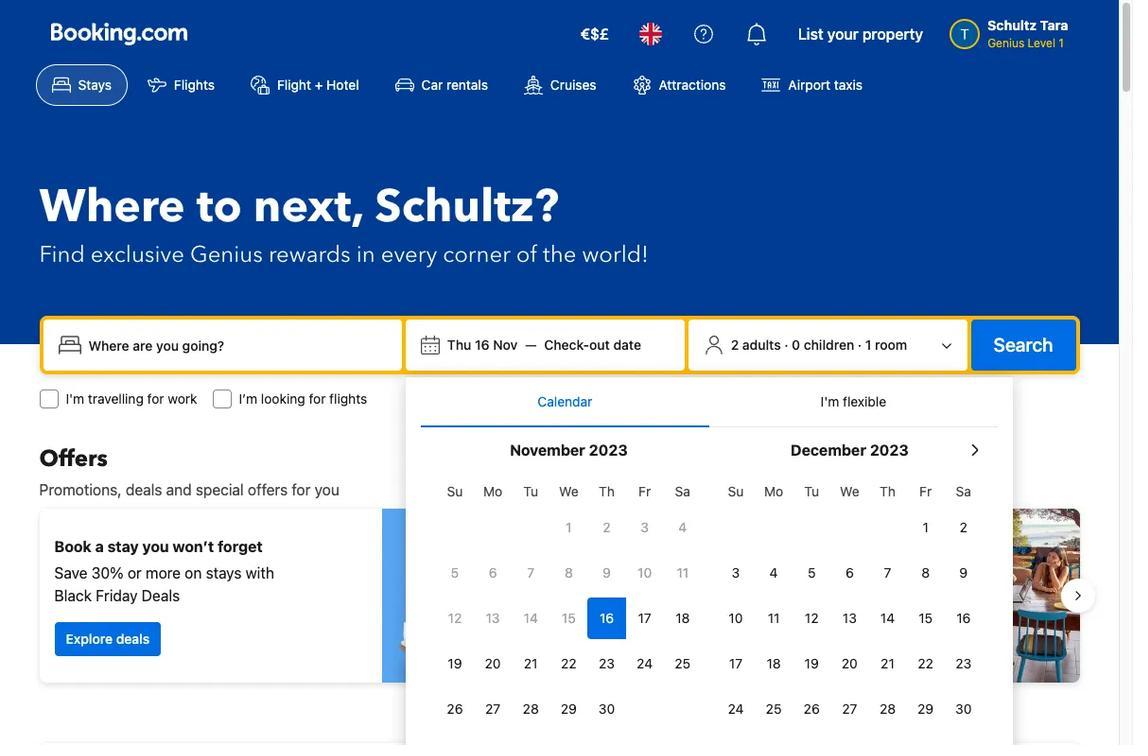 Task type: vqa. For each thing, say whether or not it's contained in the screenshot.
Full- inside Full-size sedan Mercedes-Benz E-Class or similar
no



Task type: locate. For each thing, give the bounding box(es) containing it.
24 inside checkbox
[[728, 701, 744, 717]]

sa up the 2 option
[[957, 484, 972, 500]]

0 horizontal spatial 2
[[603, 520, 611, 536]]

28 for 28 option
[[880, 701, 896, 717]]

4 up properties
[[679, 520, 687, 536]]

su up holiday
[[728, 484, 744, 500]]

· left 0
[[785, 337, 789, 353]]

12 for 12 november 2023 option
[[448, 611, 462, 627]]

0 horizontal spatial 7
[[528, 565, 535, 581]]

1 horizontal spatial a
[[624, 643, 632, 659]]

2 20 from the left
[[842, 656, 858, 672]]

9 right 8 december 2023 "option" in the right bottom of the page
[[960, 565, 968, 581]]

20 November 2023 checkbox
[[474, 644, 512, 685]]

30
[[599, 701, 615, 717], [956, 701, 973, 717]]

0 vertical spatial find
[[39, 239, 85, 271]]

2 up browse
[[603, 520, 611, 536]]

mo up yet
[[765, 484, 784, 500]]

1 15 from the left
[[562, 611, 576, 627]]

schultz
[[988, 17, 1038, 33]]

7
[[528, 565, 535, 581], [885, 565, 892, 581]]

deals
[[142, 588, 180, 605]]

1 inside checkbox
[[566, 520, 572, 536]]

0 horizontal spatial a
[[95, 539, 104, 556]]

21 inside option
[[881, 656, 895, 672]]

i'm
[[239, 391, 258, 407]]

for for work
[[147, 391, 164, 407]]

24 right 23 november 2023 checkbox
[[637, 656, 653, 672]]

0 horizontal spatial you
[[142, 539, 169, 556]]

27 right 26 november 2023 checkbox
[[486, 701, 501, 717]]

6 for '6' option at the bottom right
[[846, 565, 855, 581]]

1 14 from the left
[[524, 611, 538, 627]]

search
[[994, 334, 1054, 356]]

0 horizontal spatial 8
[[565, 565, 573, 581]]

29 right 28 option
[[918, 701, 934, 717]]

1 horizontal spatial 24
[[728, 701, 744, 717]]

22 December 2023 checkbox
[[907, 644, 945, 685]]

2023 right november
[[589, 442, 628, 459]]

flights link
[[132, 64, 231, 106]]

6 left '7' checkbox
[[489, 565, 497, 581]]

15 December 2023 checkbox
[[907, 598, 945, 640]]

21 for 21 december 2023 option
[[881, 656, 895, 672]]

2 13 from the left
[[843, 611, 857, 627]]

1 horizontal spatial we
[[841, 484, 860, 500]]

flight + hotel link
[[235, 64, 375, 106]]

you inside book a stay you won't forget save 30% or more on stays with black friday deals
[[142, 539, 169, 556]]

16
[[475, 337, 490, 353], [600, 611, 614, 627], [957, 611, 971, 627]]

20 right 19 november 2023 option
[[485, 656, 501, 672]]

22 for 22 checkbox
[[561, 656, 577, 672]]

2 28 from the left
[[880, 701, 896, 717]]

th for november 2023
[[599, 484, 615, 500]]

22 right the 21 checkbox
[[561, 656, 577, 672]]

friday
[[96, 588, 138, 605]]

1 2023 from the left
[[589, 442, 628, 459]]

december
[[791, 442, 867, 459]]

0 horizontal spatial 30
[[599, 701, 615, 717]]

10 left many
[[638, 565, 652, 581]]

stay down the 17 november 2023 option at the right of page
[[635, 643, 661, 659]]

3 right at
[[732, 565, 740, 581]]

3 right 2 "option"
[[641, 520, 649, 536]]

27 inside option
[[486, 701, 501, 717]]

6 right "5 december 2023" checkbox
[[846, 565, 855, 581]]

26 inside option
[[804, 701, 820, 717]]

2023 down flexible
[[871, 442, 909, 459]]

9 inside option
[[960, 565, 968, 581]]

1 horizontal spatial th
[[880, 484, 896, 500]]

where
[[39, 176, 185, 239]]

1 vertical spatial deals
[[116, 631, 150, 647]]

7 left 8 december 2023 "option" in the right bottom of the page
[[885, 565, 892, 581]]

deals right explore
[[116, 631, 150, 647]]

19 right 18 checkbox
[[805, 656, 820, 672]]

2 horizontal spatial 16
[[957, 611, 971, 627]]

1 left take
[[566, 520, 572, 536]]

cruises
[[551, 77, 597, 93]]

8 left term on the bottom right
[[565, 565, 573, 581]]

offers
[[39, 444, 108, 475]]

14 right 13 checkbox
[[524, 611, 538, 627]]

10
[[638, 565, 652, 581], [729, 611, 743, 627]]

6 December 2023 checkbox
[[831, 553, 869, 594]]

21
[[524, 656, 538, 672], [881, 656, 895, 672]]

7 inside '7' checkbox
[[528, 565, 535, 581]]

progress bar
[[526, 699, 594, 706]]

stay up or
[[107, 539, 139, 556]]

1 left the 2 option
[[923, 520, 929, 536]]

1 28 from the left
[[523, 701, 539, 717]]

stay inside book a stay you won't forget save 30% or more on stays with black friday deals
[[107, 539, 139, 556]]

15 left 16 "option"
[[562, 611, 576, 627]]

1 down tara
[[1060, 36, 1065, 50]]

1 30 from the left
[[599, 701, 615, 717]]

1 horizontal spatial 4
[[770, 565, 779, 581]]

1 22 from the left
[[561, 656, 577, 672]]

1 horizontal spatial 13
[[843, 611, 857, 627]]

2 for november 2023
[[603, 520, 611, 536]]

2 November 2023 checkbox
[[588, 507, 626, 549]]

tu down november
[[524, 484, 539, 500]]

2 th from the left
[[880, 484, 896, 500]]

0 vertical spatial 3
[[641, 520, 649, 536]]

21 right 20 november 2023 "checkbox"
[[524, 656, 538, 672]]

23 inside option
[[956, 656, 972, 672]]

0 horizontal spatial mo
[[484, 484, 503, 500]]

16 inside checkbox
[[957, 611, 971, 627]]

1 horizontal spatial 16
[[600, 611, 614, 627]]

1 8 from the left
[[565, 565, 573, 581]]

1 horizontal spatial fr
[[920, 484, 933, 500]]

fr for december 2023
[[920, 484, 933, 500]]

0 horizontal spatial su
[[447, 484, 463, 500]]

2 30 from the left
[[956, 701, 973, 717]]

6 inside option
[[846, 565, 855, 581]]

0 horizontal spatial 13
[[486, 611, 500, 627]]

3 November 2023 checkbox
[[626, 507, 664, 549]]

12 left 13 checkbox
[[448, 611, 462, 627]]

1 fr from the left
[[639, 484, 651, 500]]

0 horizontal spatial genius
[[190, 239, 263, 271]]

19 for 19 november 2023 option
[[448, 656, 462, 672]]

adults
[[743, 337, 781, 353]]

8 inside "option"
[[922, 565, 931, 581]]

genius
[[988, 36, 1025, 50], [190, 239, 263, 271]]

7 November 2023 checkbox
[[512, 553, 550, 594]]

1 inside checkbox
[[923, 520, 929, 536]]

0 vertical spatial 17
[[639, 611, 652, 627]]

0 vertical spatial 10
[[638, 565, 652, 581]]

find a stay link
[[583, 634, 673, 668]]

20 inside checkbox
[[842, 656, 858, 672]]

4 inside "checkbox"
[[679, 520, 687, 536]]

1 horizontal spatial 26
[[804, 701, 820, 717]]

22 for 22 option
[[918, 656, 934, 672]]

4 for 4 "checkbox"
[[679, 520, 687, 536]]

25 inside checkbox
[[675, 656, 691, 672]]

check-out date button
[[537, 328, 649, 363]]

2 29 from the left
[[918, 701, 934, 717]]

grid for november
[[436, 473, 702, 731]]

0 horizontal spatial 27
[[486, 701, 501, 717]]

24
[[637, 656, 653, 672], [728, 701, 744, 717]]

0 vertical spatial 4
[[679, 520, 687, 536]]

10 December 2023 checkbox
[[717, 598, 755, 640]]

16 right 15 checkbox
[[957, 611, 971, 627]]

27 inside checkbox
[[843, 701, 858, 717]]

0 vertical spatial 25
[[675, 656, 691, 672]]

12 inside option
[[805, 611, 819, 627]]

17 November 2023 checkbox
[[626, 598, 664, 640]]

your right list at the top right
[[828, 26, 859, 43]]

calendar
[[538, 394, 593, 410]]

1 vertical spatial 24
[[728, 701, 744, 717]]

1 26 from the left
[[447, 701, 463, 717]]

2 8 from the left
[[922, 565, 931, 581]]

0 horizontal spatial your
[[620, 527, 653, 544]]

flight
[[277, 77, 311, 93]]

1 grid from the left
[[436, 473, 702, 731]]

2 fr from the left
[[920, 484, 933, 500]]

genius down 'to'
[[190, 239, 263, 271]]

5 left 6 checkbox
[[451, 565, 459, 581]]

stays
[[206, 565, 242, 582]]

0 horizontal spatial 15
[[562, 611, 576, 627]]

4 for '4' option
[[770, 565, 779, 581]]

23 right 22 option
[[956, 656, 972, 672]]

2 left "adults"
[[731, 337, 739, 353]]

27 right 26 december 2023 option
[[843, 701, 858, 717]]

we
[[559, 484, 579, 500], [841, 484, 860, 500]]

24 inside option
[[637, 656, 653, 672]]

looking
[[261, 391, 305, 407]]

5 right long-
[[808, 565, 816, 581]]

1 vertical spatial a
[[624, 643, 632, 659]]

20 right 19 december 2023 option
[[842, 656, 858, 672]]

18
[[676, 611, 690, 627], [767, 656, 782, 672]]

25 inside checkbox
[[766, 701, 782, 717]]

we up 1 november 2023 checkbox
[[559, 484, 579, 500]]

taxis
[[835, 77, 863, 93]]

30 right 29 december 2023 "option"
[[956, 701, 973, 717]]

november 2023
[[510, 442, 628, 459]]

1 vertical spatial 11
[[768, 611, 780, 627]]

a
[[95, 539, 104, 556], [624, 643, 632, 659]]

21 for the 21 checkbox
[[524, 656, 538, 672]]

5
[[451, 565, 459, 581], [808, 565, 816, 581]]

search button
[[972, 320, 1077, 371]]

0 horizontal spatial 6
[[489, 565, 497, 581]]

1 horizontal spatial 2
[[731, 337, 739, 353]]

car
[[422, 77, 443, 93]]

1 horizontal spatial 12
[[805, 611, 819, 627]]

1 vertical spatial 4
[[770, 565, 779, 581]]

i'm for i'm flexible
[[821, 394, 840, 410]]

27 for 27 checkbox
[[843, 701, 858, 717]]

1 mo from the left
[[484, 484, 503, 500]]

3 for 3 checkbox
[[732, 565, 740, 581]]

22 inside option
[[918, 656, 934, 672]]

0 vertical spatial your
[[828, 26, 859, 43]]

we down december 2023 at the bottom of page
[[841, 484, 860, 500]]

12 right 11 checkbox
[[805, 611, 819, 627]]

14 December 2023 checkbox
[[869, 598, 907, 640]]

26 left 27 november 2023 option
[[447, 701, 463, 717]]

2 6 from the left
[[846, 565, 855, 581]]

0 vertical spatial genius
[[988, 36, 1025, 50]]

you right offers
[[315, 482, 340, 499]]

20 inside "checkbox"
[[485, 656, 501, 672]]

7 for '7' checkbox
[[528, 565, 535, 581]]

1 21 from the left
[[524, 656, 538, 672]]

1 December 2023 checkbox
[[907, 507, 945, 549]]

15 for 15 november 2023 option on the bottom of page
[[562, 611, 576, 627]]

stays
[[78, 77, 112, 93]]

1
[[1060, 36, 1065, 50], [866, 337, 872, 353], [566, 520, 572, 536], [923, 520, 929, 536]]

0 horizontal spatial 3
[[641, 520, 649, 536]]

15 right 14 december 2023 option
[[919, 611, 933, 627]]

2 right the 1 december 2023 checkbox
[[960, 520, 968, 536]]

1 sa from the left
[[675, 484, 691, 500]]

12 December 2023 checkbox
[[793, 598, 831, 640]]

14 right "13 december 2023" checkbox
[[881, 611, 896, 627]]

16 for 16 checkbox
[[957, 611, 971, 627]]

your for property
[[828, 26, 859, 43]]

25 right the 24 checkbox
[[766, 701, 782, 717]]

for right offers
[[292, 482, 311, 499]]

24 left 25 december 2023 checkbox
[[728, 701, 744, 717]]

1 horizontal spatial i'm
[[821, 394, 840, 410]]

11 right 10 december 2023 option on the right bottom of page
[[768, 611, 780, 627]]

13 November 2023 checkbox
[[474, 598, 512, 640]]

30 for 30 december 2023 checkbox
[[956, 701, 973, 717]]

tab list containing calendar
[[421, 378, 999, 429]]

0 horizontal spatial 10
[[638, 565, 652, 581]]

1 vertical spatial 25
[[766, 701, 782, 717]]

1 November 2023 checkbox
[[550, 507, 588, 549]]

16 right "thu"
[[475, 337, 490, 353]]

1 horizontal spatial 10
[[729, 611, 743, 627]]

th for december 2023
[[880, 484, 896, 500]]

you up more
[[142, 539, 169, 556]]

4 right offering
[[770, 565, 779, 581]]

1 13 from the left
[[486, 611, 500, 627]]

0 vertical spatial you
[[315, 482, 340, 499]]

17 inside option
[[639, 611, 652, 627]]

your for longest
[[620, 527, 653, 544]]

15 inside option
[[562, 611, 576, 627]]

28 right 27 checkbox
[[880, 701, 896, 717]]

find down 16 "option"
[[594, 643, 621, 659]]

15 inside checkbox
[[919, 611, 933, 627]]

8
[[565, 565, 573, 581], [922, 565, 931, 581]]

calendar button
[[421, 378, 710, 427]]

26
[[447, 701, 463, 717], [804, 701, 820, 717]]

stay inside find a stay link
[[635, 643, 661, 659]]

6 for 6 checkbox
[[489, 565, 497, 581]]

1 vertical spatial you
[[142, 539, 169, 556]]

your right take
[[620, 527, 653, 544]]

0 horizontal spatial ·
[[785, 337, 789, 353]]

0 horizontal spatial 18
[[676, 611, 690, 627]]

·
[[785, 337, 789, 353], [858, 337, 862, 353]]

25 right 24 option
[[675, 656, 691, 672]]

27 for 27 november 2023 option
[[486, 701, 501, 717]]

1 tu from the left
[[524, 484, 539, 500]]

for left work
[[147, 391, 164, 407]]

fr
[[639, 484, 651, 500], [920, 484, 933, 500]]

i'm left travelling
[[66, 391, 84, 407]]

1 horizontal spatial 27
[[843, 701, 858, 717]]

holiday
[[715, 527, 769, 544]]

2 21 from the left
[[881, 656, 895, 672]]

1 vertical spatial genius
[[190, 239, 263, 271]]

1 th from the left
[[599, 484, 615, 500]]

1 9 from the left
[[603, 565, 611, 581]]

1 12 from the left
[[448, 611, 462, 627]]

10 inside '10' 'option'
[[638, 565, 652, 581]]

10 down reduced
[[729, 611, 743, 627]]

3 December 2023 checkbox
[[717, 553, 755, 594]]

i'm inside button
[[821, 394, 840, 410]]

0 vertical spatial 24
[[637, 656, 653, 672]]

6 November 2023 checkbox
[[474, 553, 512, 594]]

rentals
[[447, 77, 488, 93]]

0 horizontal spatial 5
[[451, 565, 459, 581]]

8 right 7 december 2023 checkbox
[[922, 565, 931, 581]]

0 horizontal spatial 11
[[677, 565, 689, 581]]

1 left "room"
[[866, 337, 872, 353]]

22 right 21 december 2023 option
[[918, 656, 934, 672]]

5 inside option
[[451, 565, 459, 581]]

1 5 from the left
[[451, 565, 459, 581]]

21 right 20 december 2023 checkbox
[[881, 656, 895, 672]]

children
[[804, 337, 855, 353]]

27
[[486, 701, 501, 717], [843, 701, 858, 717]]

7 December 2023 checkbox
[[869, 553, 907, 594]]

12 inside option
[[448, 611, 462, 627]]

1 horizontal spatial sa
[[957, 484, 972, 500]]

0 horizontal spatial 17
[[639, 611, 652, 627]]

1 vertical spatial 10
[[729, 611, 743, 627]]

9 inside checkbox
[[603, 565, 611, 581]]

2 14 from the left
[[881, 611, 896, 627]]

su for november
[[447, 484, 463, 500]]

18 inside checkbox
[[767, 656, 782, 672]]

2 December 2023 checkbox
[[945, 507, 983, 549]]

yet
[[772, 527, 796, 544]]

fr up the 1 december 2023 checkbox
[[920, 484, 933, 500]]

1 horizontal spatial su
[[728, 484, 744, 500]]

29 November 2023 checkbox
[[550, 689, 588, 731]]

16 inside "option"
[[600, 611, 614, 627]]

29 inside "option"
[[918, 701, 934, 717]]

flights
[[174, 77, 215, 93]]

0 horizontal spatial grid
[[436, 473, 702, 731]]

grid
[[436, 473, 702, 731], [717, 473, 983, 746]]

1 horizontal spatial 19
[[805, 656, 820, 672]]

special
[[196, 482, 244, 499]]

0 horizontal spatial 12
[[448, 611, 462, 627]]

4 inside option
[[770, 565, 779, 581]]

7 right 6 checkbox
[[528, 565, 535, 581]]

i'm
[[66, 391, 84, 407], [821, 394, 840, 410]]

1 horizontal spatial 2023
[[871, 442, 909, 459]]

and
[[166, 482, 192, 499]]

0 horizontal spatial 4
[[679, 520, 687, 536]]

find inside "region"
[[594, 643, 621, 659]]

9
[[603, 565, 611, 581], [960, 565, 968, 581]]

1 6 from the left
[[489, 565, 497, 581]]

23 right 22 checkbox
[[599, 656, 615, 672]]

1 su from the left
[[447, 484, 463, 500]]

1 horizontal spatial 21
[[881, 656, 895, 672]]

16 down term on the bottom right
[[600, 611, 614, 627]]

tu down "december"
[[805, 484, 820, 500]]

17 left 18 checkbox
[[730, 656, 743, 672]]

0 horizontal spatial 29
[[561, 701, 577, 717]]

on
[[185, 565, 202, 582]]

1 vertical spatial your
[[620, 527, 653, 544]]

2 7 from the left
[[885, 565, 892, 581]]

18 right "17 december 2023" "checkbox"
[[767, 656, 782, 672]]

23
[[599, 656, 615, 672], [956, 656, 972, 672]]

2 sa from the left
[[957, 484, 972, 500]]

2 12 from the left
[[805, 611, 819, 627]]

23 for 23 november 2023 checkbox
[[599, 656, 615, 672]]

22
[[561, 656, 577, 672], [918, 656, 934, 672]]

1 horizontal spatial mo
[[765, 484, 784, 500]]

2 22 from the left
[[918, 656, 934, 672]]

0 horizontal spatial 24
[[637, 656, 653, 672]]

0 horizontal spatial 23
[[599, 656, 615, 672]]

mo up 6 checkbox
[[484, 484, 503, 500]]

0 horizontal spatial fr
[[639, 484, 651, 500]]

1 horizontal spatial 22
[[918, 656, 934, 672]]

0 vertical spatial deals
[[126, 482, 162, 499]]

a inside book a stay you won't forget save 30% or more on stays with black friday deals
[[95, 539, 104, 556]]

tu
[[524, 484, 539, 500], [805, 484, 820, 500]]

21 November 2023 checkbox
[[512, 644, 550, 685]]

2
[[731, 337, 739, 353], [603, 520, 611, 536], [960, 520, 968, 536]]

5 November 2023 checkbox
[[436, 553, 474, 594]]

a down the 17 november 2023 option at the right of page
[[624, 643, 632, 659]]

search for black friday deals on stays image
[[382, 509, 552, 683]]

9 left stays,
[[603, 565, 611, 581]]

7 for 7 december 2023 checkbox
[[885, 565, 892, 581]]

for left flights
[[309, 391, 326, 407]]

15 November 2023 checkbox
[[550, 598, 588, 640]]

0 vertical spatial a
[[95, 539, 104, 556]]

22 inside checkbox
[[561, 656, 577, 672]]

1 horizontal spatial 28
[[880, 701, 896, 717]]

su up '5 november 2023' option
[[447, 484, 463, 500]]

2 · from the left
[[858, 337, 862, 353]]

take your longest holiday yet browse properties offering long- term stays, many at reduced monthly rates.
[[583, 527, 805, 616]]

1 horizontal spatial you
[[315, 482, 340, 499]]

deals inside "region"
[[116, 631, 150, 647]]

2 15 from the left
[[919, 611, 933, 627]]

your inside "take your longest holiday yet browse properties offering long- term stays, many at reduced monthly rates."
[[620, 527, 653, 544]]

find inside "where to next, schultz? find exclusive genius rewards in every corner of the world!"
[[39, 239, 85, 271]]

24 for 24 option
[[637, 656, 653, 672]]

find down 'where'
[[39, 239, 85, 271]]

8 inside checkbox
[[565, 565, 573, 581]]

0 horizontal spatial 20
[[485, 656, 501, 672]]

19 for 19 december 2023 option
[[805, 656, 820, 672]]

2 2023 from the left
[[871, 442, 909, 459]]

1 7 from the left
[[528, 565, 535, 581]]

15 for 15 checkbox
[[919, 611, 933, 627]]

sa up 4 "checkbox"
[[675, 484, 691, 500]]

0 horizontal spatial stay
[[107, 539, 139, 556]]

29 inside checkbox
[[561, 701, 577, 717]]

for
[[147, 391, 164, 407], [309, 391, 326, 407], [292, 482, 311, 499]]

9 for '9 december 2023' option
[[960, 565, 968, 581]]

1 horizontal spatial ·
[[858, 337, 862, 353]]

airport taxis link
[[746, 64, 879, 106]]

1 horizontal spatial 6
[[846, 565, 855, 581]]

2 26 from the left
[[804, 701, 820, 717]]

1 vertical spatial stay
[[635, 643, 661, 659]]

2 inside button
[[731, 337, 739, 353]]

5 for '5 november 2023' option
[[451, 565, 459, 581]]

0 horizontal spatial 14
[[524, 611, 538, 627]]

genius down schultz
[[988, 36, 1025, 50]]

13 left 14 december 2023 option
[[843, 611, 857, 627]]

18 down many
[[676, 611, 690, 627]]

fr up 3 november 2023 checkbox
[[639, 484, 651, 500]]

26 right 25 december 2023 checkbox
[[804, 701, 820, 717]]

2 inside option
[[960, 520, 968, 536]]

29 December 2023 checkbox
[[907, 689, 945, 731]]

5 inside checkbox
[[808, 565, 816, 581]]

9 December 2023 checkbox
[[945, 553, 983, 594]]

6 inside checkbox
[[489, 565, 497, 581]]

28 for 28 november 2023 option
[[523, 701, 539, 717]]

12
[[448, 611, 462, 627], [805, 611, 819, 627]]

18 inside checkbox
[[676, 611, 690, 627]]

0 vertical spatial 18
[[676, 611, 690, 627]]

3
[[641, 520, 649, 536], [732, 565, 740, 581]]

airport
[[789, 77, 831, 93]]

deals left and
[[126, 482, 162, 499]]

1 horizontal spatial your
[[828, 26, 859, 43]]

29 for 29 november 2023 checkbox
[[561, 701, 577, 717]]

23 for 23 option
[[956, 656, 972, 672]]

0 horizontal spatial tu
[[524, 484, 539, 500]]

11 left at
[[677, 565, 689, 581]]

1 horizontal spatial 8
[[922, 565, 931, 581]]

25 for 25 checkbox
[[675, 656, 691, 672]]

1 horizontal spatial genius
[[988, 36, 1025, 50]]

1 we from the left
[[559, 484, 579, 500]]

fr for november 2023
[[639, 484, 651, 500]]

2 grid from the left
[[717, 473, 983, 746]]

0 horizontal spatial i'm
[[66, 391, 84, 407]]

21 inside checkbox
[[524, 656, 538, 672]]

10 inside 10 december 2023 option
[[729, 611, 743, 627]]

0 horizontal spatial 25
[[675, 656, 691, 672]]

0 horizontal spatial 2023
[[589, 442, 628, 459]]

genius inside "where to next, schultz? find exclusive genius rewards in every corner of the world!"
[[190, 239, 263, 271]]

1 vertical spatial find
[[594, 643, 621, 659]]

30 November 2023 checkbox
[[588, 689, 626, 731]]

1 vertical spatial 17
[[730, 656, 743, 672]]

1 23 from the left
[[599, 656, 615, 672]]

0 horizontal spatial find
[[39, 239, 85, 271]]

8 November 2023 checkbox
[[550, 553, 588, 594]]

22 November 2023 checkbox
[[550, 644, 588, 685]]

or
[[128, 565, 142, 582]]

1 19 from the left
[[448, 656, 462, 672]]

a for find
[[624, 643, 632, 659]]

13 left 14 option
[[486, 611, 500, 627]]

7 inside 7 december 2023 checkbox
[[885, 565, 892, 581]]

13
[[486, 611, 500, 627], [843, 611, 857, 627]]

17 down stays,
[[639, 611, 652, 627]]

explore
[[66, 631, 113, 647]]

26 inside checkbox
[[447, 701, 463, 717]]

2 inside "option"
[[603, 520, 611, 536]]

29 right 28 november 2023 option
[[561, 701, 577, 717]]

sa for december 2023
[[957, 484, 972, 500]]

th up 2 "option"
[[599, 484, 615, 500]]

17 December 2023 checkbox
[[717, 644, 755, 685]]

1 29 from the left
[[561, 701, 577, 717]]

i'm left flexible
[[821, 394, 840, 410]]

region
[[24, 502, 1096, 691]]

11 November 2023 checkbox
[[664, 553, 702, 594]]

stay for find
[[635, 643, 661, 659]]

schultz?
[[375, 176, 559, 239]]

2 su from the left
[[728, 484, 744, 500]]

2 27 from the left
[[843, 701, 858, 717]]

2 9 from the left
[[960, 565, 968, 581]]

tab list
[[421, 378, 999, 429]]

hotel
[[327, 77, 359, 93]]

2 5 from the left
[[808, 565, 816, 581]]

1 horizontal spatial 30
[[956, 701, 973, 717]]

28 right 27 november 2023 option
[[523, 701, 539, 717]]

12 November 2023 checkbox
[[436, 598, 474, 640]]

18 for 18 november 2023 checkbox at the right
[[676, 611, 690, 627]]

2 we from the left
[[841, 484, 860, 500]]

a right book
[[95, 539, 104, 556]]

0 horizontal spatial 21
[[524, 656, 538, 672]]

1 horizontal spatial tu
[[805, 484, 820, 500]]

1 horizontal spatial 20
[[842, 656, 858, 672]]

0 horizontal spatial 16
[[475, 337, 490, 353]]

0 vertical spatial stay
[[107, 539, 139, 556]]

1 27 from the left
[[486, 701, 501, 717]]

2 19 from the left
[[805, 656, 820, 672]]

2 tu from the left
[[805, 484, 820, 500]]

24 December 2023 checkbox
[[717, 689, 755, 731]]

2 23 from the left
[[956, 656, 972, 672]]

19 left 20 november 2023 "checkbox"
[[448, 656, 462, 672]]

4 November 2023 checkbox
[[664, 507, 702, 549]]

· right children
[[858, 337, 862, 353]]

1 horizontal spatial 7
[[885, 565, 892, 581]]

th down december 2023 at the bottom of page
[[880, 484, 896, 500]]

list your property
[[799, 26, 924, 43]]

we for november
[[559, 484, 579, 500]]

17 inside "checkbox"
[[730, 656, 743, 672]]

1 20 from the left
[[485, 656, 501, 672]]

9 for the 9 checkbox
[[603, 565, 611, 581]]

23 inside checkbox
[[599, 656, 615, 672]]

1 horizontal spatial 18
[[767, 656, 782, 672]]

2 mo from the left
[[765, 484, 784, 500]]

won't
[[173, 539, 214, 556]]

26 for 26 december 2023 option
[[804, 701, 820, 717]]



Task type: describe. For each thing, give the bounding box(es) containing it.
book a stay you won't forget save 30% or more on stays with black friday deals
[[54, 539, 274, 605]]

attractions link
[[617, 64, 743, 106]]

€$£ button
[[569, 11, 621, 57]]

25 for 25 december 2023 checkbox
[[766, 701, 782, 717]]

2023 for december 2023
[[871, 442, 909, 459]]

of
[[517, 239, 538, 271]]

find a stay
[[594, 643, 661, 659]]

26 December 2023 checkbox
[[793, 689, 831, 731]]

for inside offers promotions, deals and special offers for you
[[292, 482, 311, 499]]

offers main content
[[24, 444, 1096, 746]]

18 November 2023 checkbox
[[664, 598, 702, 640]]

8 for 8 december 2023 "option" in the right bottom of the page
[[922, 565, 931, 581]]

13 for "13 december 2023" checkbox
[[843, 611, 857, 627]]

car rentals link
[[379, 64, 504, 106]]

more
[[146, 565, 181, 582]]

13 December 2023 checkbox
[[831, 598, 869, 640]]

stay for book
[[107, 539, 139, 556]]

10 for 10 december 2023 option on the right bottom of page
[[729, 611, 743, 627]]

27 November 2023 checkbox
[[474, 689, 512, 731]]

14 November 2023 checkbox
[[512, 598, 550, 640]]

Where are you going? field
[[81, 328, 395, 363]]

grid for december
[[717, 473, 983, 746]]

work
[[168, 391, 197, 407]]

28 December 2023 checkbox
[[869, 689, 907, 731]]

every
[[381, 239, 437, 271]]

stays,
[[619, 576, 659, 593]]

19 December 2023 checkbox
[[793, 644, 831, 685]]

browse
[[583, 554, 633, 571]]

€$£
[[581, 26, 609, 43]]

booking.com image
[[51, 23, 187, 45]]

8 for 8 checkbox
[[565, 565, 573, 581]]

with
[[246, 565, 274, 582]]

11 December 2023 checkbox
[[755, 598, 793, 640]]

your account menu schultz tara genius level 1 element
[[950, 9, 1077, 52]]

book
[[54, 539, 92, 556]]

18 December 2023 checkbox
[[755, 644, 793, 685]]

24 November 2023 checkbox
[[626, 644, 664, 685]]

offers promotions, deals and special offers for you
[[39, 444, 340, 499]]

monthly
[[583, 599, 638, 616]]

5 December 2023 checkbox
[[793, 553, 831, 594]]

24 for the 24 checkbox
[[728, 701, 744, 717]]

0
[[792, 337, 801, 353]]

offering
[[711, 554, 765, 571]]

5 for "5 december 2023" checkbox
[[808, 565, 816, 581]]

explore deals link
[[54, 623, 161, 657]]

3 for 3 november 2023 checkbox
[[641, 520, 649, 536]]

—
[[526, 337, 537, 353]]

progress bar inside offers main content
[[526, 699, 594, 706]]

for for flights
[[309, 391, 326, 407]]

stays link
[[35, 64, 128, 106]]

20 December 2023 checkbox
[[831, 644, 869, 685]]

level
[[1028, 36, 1056, 50]]

26 for 26 november 2023 checkbox
[[447, 701, 463, 717]]

27 December 2023 checkbox
[[831, 689, 869, 731]]

12 for 12 december 2023 option
[[805, 611, 819, 627]]

2 adults · 0 children · 1 room
[[731, 337, 908, 353]]

30 for 30 checkbox
[[599, 701, 615, 717]]

i'm looking for flights
[[239, 391, 368, 407]]

25 November 2023 checkbox
[[664, 644, 702, 685]]

i'm flexible
[[821, 394, 887, 410]]

2 for december 2023
[[960, 520, 968, 536]]

25 December 2023 checkbox
[[755, 689, 793, 731]]

forget
[[218, 539, 263, 556]]

flexible
[[843, 394, 887, 410]]

thu 16 nov button
[[440, 328, 526, 363]]

corner
[[443, 239, 511, 271]]

+
[[315, 77, 323, 93]]

10 for '10' 'option' at the right of the page
[[638, 565, 652, 581]]

you inside offers promotions, deals and special offers for you
[[315, 482, 340, 499]]

offers
[[248, 482, 288, 499]]

november
[[510, 442, 586, 459]]

reduced
[[721, 576, 778, 593]]

black
[[54, 588, 92, 605]]

4 December 2023 checkbox
[[755, 553, 793, 594]]

16 November 2023 checkbox
[[588, 598, 626, 640]]

airport taxis
[[789, 77, 863, 93]]

we for december
[[841, 484, 860, 500]]

26 November 2023 checkbox
[[436, 689, 474, 731]]

long-
[[769, 554, 805, 571]]

14 for 14 december 2023 option
[[881, 611, 896, 627]]

16 for 16 "option"
[[600, 611, 614, 627]]

deals inside offers promotions, deals and special offers for you
[[126, 482, 162, 499]]

13 for 13 checkbox
[[486, 611, 500, 627]]

at
[[704, 576, 717, 593]]

property
[[863, 26, 924, 43]]

december 2023
[[791, 442, 909, 459]]

rewards
[[269, 239, 351, 271]]

room
[[876, 337, 908, 353]]

8 December 2023 checkbox
[[907, 553, 945, 594]]

1 inside button
[[866, 337, 872, 353]]

1 inside schultz tara genius level 1
[[1060, 36, 1065, 50]]

23 December 2023 checkbox
[[945, 644, 983, 685]]

16 December 2023 checkbox
[[945, 598, 983, 640]]

term
[[583, 576, 615, 593]]

29 for 29 december 2023 "option"
[[918, 701, 934, 717]]

i'm for i'm travelling for work
[[66, 391, 84, 407]]

17 for the 17 november 2023 option at the right of page
[[639, 611, 652, 627]]

20 for 20 november 2023 "checkbox"
[[485, 656, 501, 672]]

take your longest holiday yet image
[[910, 509, 1080, 683]]

many
[[663, 576, 700, 593]]

take
[[583, 527, 617, 544]]

18 for 18 checkbox
[[767, 656, 782, 672]]

i'm flexible button
[[710, 378, 999, 427]]

tu for december
[[805, 484, 820, 500]]

2 adults · 0 children · 1 room button
[[696, 328, 960, 363]]

23 November 2023 checkbox
[[588, 644, 626, 685]]

9 November 2023 checkbox
[[588, 553, 626, 594]]

i'm travelling for work
[[66, 391, 197, 407]]

su for december
[[728, 484, 744, 500]]

30%
[[91, 565, 124, 582]]

schultz tara genius level 1
[[988, 17, 1069, 50]]

in
[[357, 239, 375, 271]]

14 for 14 option
[[524, 611, 538, 627]]

next,
[[254, 176, 364, 239]]

30 December 2023 checkbox
[[945, 689, 983, 731]]

the
[[543, 239, 577, 271]]

save
[[54, 565, 88, 582]]

28 November 2023 checkbox
[[512, 689, 550, 731]]

list your property link
[[787, 11, 935, 57]]

tu for november
[[524, 484, 539, 500]]

mo for december
[[765, 484, 784, 500]]

10 November 2023 checkbox
[[626, 553, 664, 594]]

2023 for november 2023
[[589, 442, 628, 459]]

to
[[197, 176, 242, 239]]

travelling
[[88, 391, 144, 407]]

exclusive
[[91, 239, 185, 271]]

17 for "17 december 2023" "checkbox"
[[730, 656, 743, 672]]

20 for 20 december 2023 checkbox
[[842, 656, 858, 672]]

nov
[[493, 337, 518, 353]]

promotions,
[[39, 482, 122, 499]]

properties
[[637, 554, 707, 571]]

world!
[[583, 239, 649, 271]]

1 · from the left
[[785, 337, 789, 353]]

21 December 2023 checkbox
[[869, 644, 907, 685]]

genius inside schultz tara genius level 1
[[988, 36, 1025, 50]]

19 November 2023 checkbox
[[436, 644, 474, 685]]

where to next, schultz? find exclusive genius rewards in every corner of the world!
[[39, 176, 649, 271]]

flight + hotel
[[277, 77, 359, 93]]

attractions
[[659, 77, 726, 93]]

explore deals
[[66, 631, 150, 647]]

thu
[[448, 337, 472, 353]]

sa for november 2023
[[675, 484, 691, 500]]

mo for november
[[484, 484, 503, 500]]

16 cell
[[588, 594, 626, 640]]

longest
[[657, 527, 712, 544]]

a for book
[[95, 539, 104, 556]]

region containing take your longest holiday yet
[[24, 502, 1096, 691]]

0 vertical spatial 11
[[677, 565, 689, 581]]



